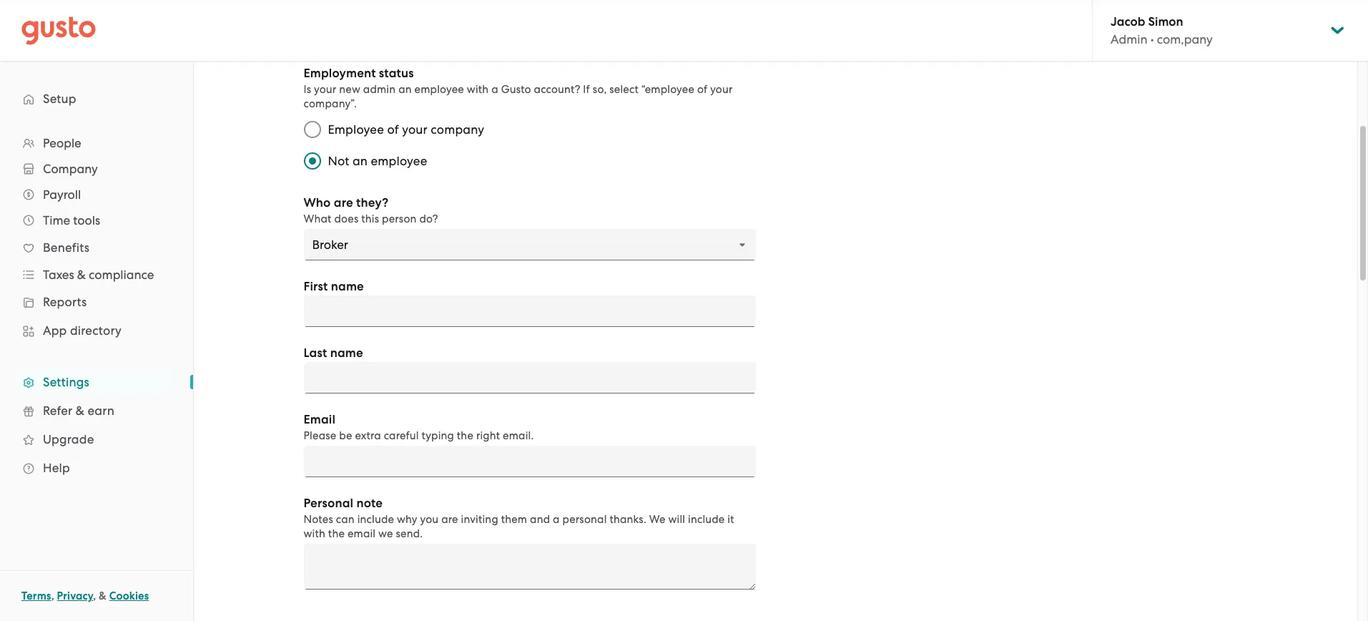 Task type: locate. For each thing, give the bounding box(es) containing it.
include
[[358, 513, 394, 526], [688, 513, 725, 526]]

are right you
[[442, 513, 458, 526]]

1 horizontal spatial your
[[402, 122, 428, 137]]

with left gusto
[[467, 83, 489, 96]]

Employee of your company radio
[[297, 114, 328, 145]]

them
[[501, 513, 527, 526]]

1 vertical spatial the
[[328, 527, 345, 540]]

•
[[1151, 32, 1155, 47]]

include left it
[[688, 513, 725, 526]]

0 vertical spatial the
[[457, 429, 474, 442]]

careful
[[384, 429, 419, 442]]

1 horizontal spatial with
[[467, 83, 489, 96]]

"employee
[[642, 83, 695, 96]]

we
[[649, 513, 666, 526]]

a
[[492, 83, 499, 96], [553, 513, 560, 526]]

taxes
[[43, 268, 74, 282]]

& inside refer & earn link
[[76, 404, 84, 418]]

it
[[728, 513, 735, 526]]

the down can at the left of the page
[[328, 527, 345, 540]]

0 vertical spatial a
[[492, 83, 499, 96]]

name right last
[[330, 346, 363, 361]]

, left cookies 'button' at bottom
[[93, 590, 96, 602]]

1 horizontal spatial the
[[457, 429, 474, 442]]

1 vertical spatial name
[[330, 346, 363, 361]]

1 horizontal spatial ,
[[93, 590, 96, 602]]

list containing people
[[0, 130, 193, 482]]

a inside 'personal note notes can include why you are inviting them and a personal thanks. we will include it with the email we send.'
[[553, 513, 560, 526]]

1 vertical spatial with
[[304, 527, 326, 540]]

status
[[379, 66, 414, 81]]

help link
[[14, 455, 179, 481]]

0 horizontal spatial the
[[328, 527, 345, 540]]

2 horizontal spatial your
[[711, 83, 733, 96]]

& for earn
[[76, 404, 84, 418]]

are up does at the top left of the page
[[334, 195, 353, 210]]

employment status is your new admin an employee with a gusto account? if so, select "employee of your company".
[[304, 66, 733, 110]]

your
[[314, 83, 337, 96], [711, 83, 733, 96], [402, 122, 428, 137]]

0 horizontal spatial your
[[314, 83, 337, 96]]

employment
[[304, 66, 376, 81]]

,
[[51, 590, 54, 602], [93, 590, 96, 602]]

& right taxes
[[77, 268, 86, 282]]

the inside 'personal note notes can include why you are inviting them and a personal thanks. we will include it with the email we send.'
[[328, 527, 345, 540]]

1 vertical spatial are
[[442, 513, 458, 526]]

employee up "company"
[[415, 83, 464, 96]]

upgrade link
[[14, 426, 179, 452]]

0 vertical spatial an
[[399, 83, 412, 96]]

employee
[[415, 83, 464, 96], [371, 154, 428, 168]]

with down notes
[[304, 527, 326, 540]]

of up not an employee
[[387, 122, 399, 137]]

select
[[610, 83, 639, 96]]

name right the first
[[331, 279, 364, 294]]

the
[[457, 429, 474, 442], [328, 527, 345, 540]]

1 horizontal spatial a
[[553, 513, 560, 526]]

0 horizontal spatial ,
[[51, 590, 54, 602]]

email
[[304, 412, 336, 427]]

0 vertical spatial with
[[467, 83, 489, 96]]

of
[[698, 83, 708, 96], [387, 122, 399, 137]]

app directory link
[[14, 318, 179, 343]]

&
[[77, 268, 86, 282], [76, 404, 84, 418], [99, 590, 107, 602]]

1 vertical spatial an
[[353, 154, 368, 168]]

send.
[[396, 527, 423, 540]]

privacy
[[57, 590, 93, 602]]

name for last name
[[330, 346, 363, 361]]

so,
[[593, 83, 607, 96]]

home image
[[21, 16, 96, 45]]

1 horizontal spatial of
[[698, 83, 708, 96]]

1 vertical spatial &
[[76, 404, 84, 418]]

refer
[[43, 404, 73, 418]]

your right "employee at the top of the page
[[711, 83, 733, 96]]

are inside 'personal note notes can include why you are inviting them and a personal thanks. we will include it with the email we send.'
[[442, 513, 458, 526]]

taxes & compliance button
[[14, 262, 179, 288]]

0 vertical spatial of
[[698, 83, 708, 96]]

0 vertical spatial employee
[[415, 83, 464, 96]]

an down status
[[399, 83, 412, 96]]

setup
[[43, 92, 76, 106]]

taxes & compliance
[[43, 268, 154, 282]]

first
[[304, 279, 328, 294]]

employee down employee of your company
[[371, 154, 428, 168]]

0 horizontal spatial include
[[358, 513, 394, 526]]

company".
[[304, 97, 357, 110]]

who are they? what does this person do?
[[304, 195, 438, 225]]

0 horizontal spatial with
[[304, 527, 326, 540]]

person
[[382, 213, 417, 225]]

& inside taxes & compliance dropdown button
[[77, 268, 86, 282]]

& left earn
[[76, 404, 84, 418]]

personal
[[563, 513, 607, 526]]

1 horizontal spatial include
[[688, 513, 725, 526]]

your up the company".
[[314, 83, 337, 96]]

1 vertical spatial a
[[553, 513, 560, 526]]

list
[[0, 130, 193, 482]]

not an employee
[[328, 154, 428, 168]]

admin
[[363, 83, 396, 96]]

the inside email please be extra careful typing the right email.
[[457, 429, 474, 442]]

2 , from the left
[[93, 590, 96, 602]]

an right the not
[[353, 154, 368, 168]]

your left "company"
[[402, 122, 428, 137]]

app
[[43, 323, 67, 338]]

an
[[399, 83, 412, 96], [353, 154, 368, 168]]

0 horizontal spatial a
[[492, 83, 499, 96]]

they?
[[356, 195, 389, 210]]

employee
[[328, 122, 384, 137]]

terms
[[21, 590, 51, 602]]

Not an employee radio
[[297, 145, 328, 177]]

0 vertical spatial &
[[77, 268, 86, 282]]

company
[[431, 122, 485, 137]]

a right and
[[553, 513, 560, 526]]

1 horizontal spatial are
[[442, 513, 458, 526]]

thanks.
[[610, 513, 647, 526]]

include down note
[[358, 513, 394, 526]]

a left gusto
[[492, 83, 499, 96]]

of right "employee at the top of the page
[[698, 83, 708, 96]]

0 horizontal spatial are
[[334, 195, 353, 210]]

personal note notes can include why you are inviting them and a personal thanks. we will include it with the email we send.
[[304, 496, 735, 540]]

2 include from the left
[[688, 513, 725, 526]]

be
[[339, 429, 352, 442]]

, left privacy link
[[51, 590, 54, 602]]

the left right
[[457, 429, 474, 442]]

0 horizontal spatial of
[[387, 122, 399, 137]]

benefits link
[[14, 235, 179, 260]]

0 vertical spatial name
[[331, 279, 364, 294]]

inviting
[[461, 513, 499, 526]]

people
[[43, 136, 81, 150]]

& left cookies 'button' at bottom
[[99, 590, 107, 602]]

cookies button
[[109, 587, 149, 605]]

1 horizontal spatial an
[[399, 83, 412, 96]]

is
[[304, 83, 311, 96]]

earn
[[88, 404, 114, 418]]

com,pany
[[1158, 32, 1213, 47]]

0 vertical spatial are
[[334, 195, 353, 210]]

are
[[334, 195, 353, 210], [442, 513, 458, 526]]



Task type: describe. For each thing, give the bounding box(es) containing it.
name for first name
[[331, 279, 364, 294]]

terms link
[[21, 590, 51, 602]]

2 vertical spatial &
[[99, 590, 107, 602]]

0 horizontal spatial an
[[353, 154, 368, 168]]

company button
[[14, 156, 179, 182]]

terms , privacy , & cookies
[[21, 590, 149, 602]]

tools
[[73, 213, 100, 228]]

last
[[304, 346, 327, 361]]

note
[[357, 496, 383, 511]]

who
[[304, 195, 331, 210]]

and
[[530, 513, 550, 526]]

you
[[420, 513, 439, 526]]

cookies
[[109, 590, 149, 602]]

company
[[43, 162, 98, 176]]

will
[[669, 513, 686, 526]]

time
[[43, 213, 70, 228]]

of inside employment status is your new admin an employee with a gusto account? if so, select "employee of your company".
[[698, 83, 708, 96]]

people button
[[14, 130, 179, 156]]

First name field
[[304, 296, 756, 327]]

last name
[[304, 346, 363, 361]]

email.
[[503, 429, 534, 442]]

account?
[[534, 83, 581, 96]]

upgrade
[[43, 432, 94, 446]]

we
[[379, 527, 393, 540]]

employee inside employment status is your new admin an employee with a gusto account? if so, select "employee of your company".
[[415, 83, 464, 96]]

Last name field
[[304, 362, 756, 394]]

what
[[304, 213, 332, 225]]

gusto navigation element
[[0, 62, 193, 505]]

& for compliance
[[77, 268, 86, 282]]

employee of your company
[[328, 122, 485, 137]]

an inside employment status is your new admin an employee with a gusto account? if so, select "employee of your company".
[[399, 83, 412, 96]]

payroll button
[[14, 182, 179, 207]]

notes
[[304, 513, 333, 526]]

help
[[43, 461, 70, 475]]

typing
[[422, 429, 454, 442]]

this
[[362, 213, 379, 225]]

are inside who are they? what does this person do?
[[334, 195, 353, 210]]

does
[[334, 213, 359, 225]]

not
[[328, 154, 350, 168]]

new
[[339, 83, 361, 96]]

Personal note text field
[[304, 544, 756, 590]]

email
[[348, 527, 376, 540]]

1 , from the left
[[51, 590, 54, 602]]

reports
[[43, 295, 87, 309]]

with inside 'personal note notes can include why you are inviting them and a personal thanks. we will include it with the email we send.'
[[304, 527, 326, 540]]

jacob
[[1111, 14, 1146, 29]]

privacy link
[[57, 590, 93, 602]]

right
[[476, 429, 500, 442]]

time tools
[[43, 213, 100, 228]]

refer & earn
[[43, 404, 114, 418]]

do?
[[420, 213, 438, 225]]

Email field
[[304, 446, 756, 477]]

extra
[[355, 429, 381, 442]]

1 vertical spatial employee
[[371, 154, 428, 168]]

settings link
[[14, 369, 179, 395]]

can
[[336, 513, 355, 526]]

simon
[[1149, 14, 1184, 29]]

settings
[[43, 375, 89, 389]]

refer & earn link
[[14, 398, 179, 424]]

setup link
[[14, 86, 179, 112]]

email please be extra careful typing the right email.
[[304, 412, 534, 442]]

payroll
[[43, 187, 81, 202]]

a inside employment status is your new admin an employee with a gusto account? if so, select "employee of your company".
[[492, 83, 499, 96]]

admin
[[1111, 32, 1148, 47]]

if
[[583, 83, 590, 96]]

compliance
[[89, 268, 154, 282]]

gusto
[[501, 83, 531, 96]]

personal
[[304, 496, 354, 511]]

jacob simon admin • com,pany
[[1111, 14, 1213, 47]]

app directory
[[43, 323, 122, 338]]

why
[[397, 513, 418, 526]]

1 include from the left
[[358, 513, 394, 526]]

first name
[[304, 279, 364, 294]]

directory
[[70, 323, 122, 338]]

please
[[304, 429, 337, 442]]

reports link
[[14, 289, 179, 315]]

time tools button
[[14, 207, 179, 233]]

1 vertical spatial of
[[387, 122, 399, 137]]

benefits
[[43, 240, 90, 255]]

with inside employment status is your new admin an employee with a gusto account? if so, select "employee of your company".
[[467, 83, 489, 96]]



Task type: vqa. For each thing, say whether or not it's contained in the screenshot.
run's payroll.
no



